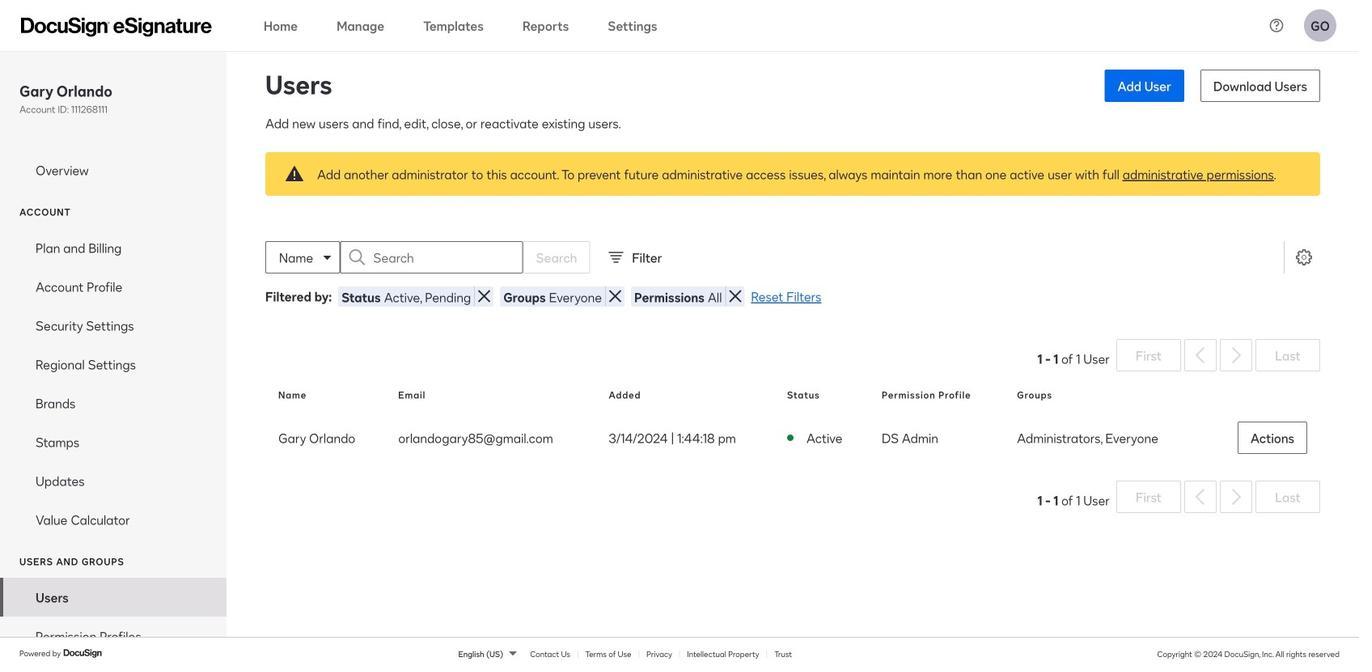 Task type: vqa. For each thing, say whether or not it's contained in the screenshot.
Your uploaded profile image
no



Task type: describe. For each thing, give the bounding box(es) containing it.
account element
[[0, 228, 227, 539]]

Search text field
[[373, 242, 522, 273]]

users and groups element
[[0, 578, 227, 670]]

docusign image
[[63, 647, 104, 660]]



Task type: locate. For each thing, give the bounding box(es) containing it.
docusign admin image
[[21, 17, 212, 37]]



